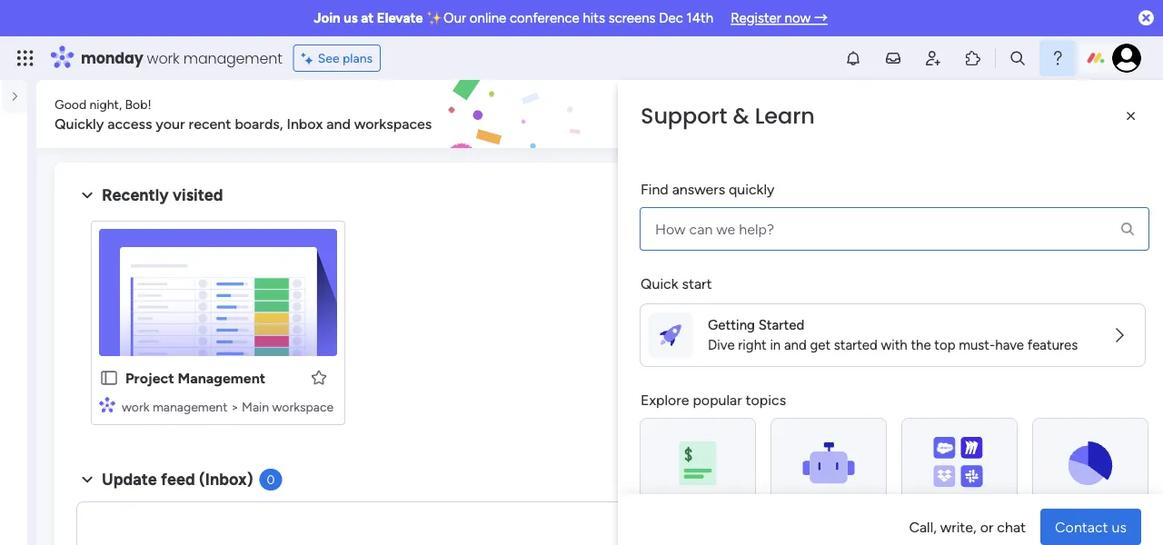 Task type: vqa. For each thing, say whether or not it's contained in the screenshot.
Assign
no



Task type: locate. For each thing, give the bounding box(es) containing it.
access
[[107, 115, 152, 132]]

workspace options image
[[18, 180, 36, 198]]

0 horizontal spatial learn
[[755, 101, 815, 131]]

work right monday
[[147, 48, 180, 68]]

join us at elevate ✨ our online conference hits screens dec 14th
[[314, 10, 714, 26]]

conference
[[510, 10, 580, 26]]

us inside button
[[1113, 519, 1127, 536]]

1 horizontal spatial a
[[944, 355, 951, 372]]

start
[[682, 275, 712, 292]]

your down expert
[[1052, 376, 1081, 394]]

0 vertical spatial work
[[147, 48, 180, 68]]

good
[[55, 96, 86, 112]]

workspace
[[272, 399, 334, 415]]

get
[[811, 337, 831, 354]]

and right 'in'
[[785, 337, 807, 354]]

contact us
[[1056, 519, 1127, 536]]

plans
[[343, 50, 373, 66]]

home image
[[16, 96, 35, 115]]

0 vertical spatial learn
[[755, 101, 815, 131]]

and inside getting started dive right in and get started with the top must-have features
[[785, 337, 807, 354]]

help button
[[1009, 494, 1073, 524]]

find answers quickly
[[641, 180, 775, 198]]

0 horizontal spatial us
[[344, 10, 358, 26]]

with up work
[[881, 337, 908, 354]]

the
[[911, 337, 932, 354]]

0 vertical spatial us
[[344, 10, 358, 26]]

help
[[914, 326, 943, 343]]

0 vertical spatial your
[[156, 115, 185, 132]]

bob!
[[125, 96, 151, 112]]

team
[[1084, 376, 1117, 394]]

1 vertical spatial and
[[785, 337, 807, 354]]

your up monday.com
[[1004, 326, 1034, 343]]

us right contact
[[1113, 519, 1127, 536]]

chat
[[998, 519, 1027, 536]]

expert
[[1043, 355, 1084, 372]]

header element
[[618, 80, 1164, 273]]

boards,
[[235, 115, 283, 132]]

help
[[1025, 499, 1057, 518]]

project management
[[125, 370, 266, 387]]

and right inbox
[[327, 115, 351, 132]]

learn inside button
[[976, 416, 1012, 434]]

learn right &
[[755, 101, 815, 131]]

now
[[785, 10, 811, 26]]

monday.com
[[955, 355, 1039, 372]]

1 vertical spatial with
[[912, 355, 940, 372]]

night,
[[90, 96, 122, 112]]

management up good night, bob! quickly access your recent boards, inbox and workspaces
[[183, 48, 282, 68]]

us left at
[[344, 10, 358, 26]]

a down top
[[944, 355, 951, 372]]

see plans
[[318, 50, 373, 66]]

at
[[361, 10, 374, 26]]

getting started logo image
[[660, 325, 682, 346]]

select product image
[[16, 49, 35, 67]]

dive
[[708, 337, 735, 354]]

learn left more
[[976, 416, 1012, 434]]

2 vertical spatial your
[[1052, 376, 1081, 394]]

close update feed (inbox) image
[[76, 469, 98, 491]]

1 vertical spatial us
[[1113, 519, 1127, 536]]

your
[[156, 115, 185, 132], [1004, 326, 1034, 343], [1052, 376, 1081, 394]]

0 horizontal spatial and
[[327, 115, 351, 132]]

0 vertical spatial and
[[327, 115, 351, 132]]

list box
[[0, 251, 36, 531]]

management
[[183, 48, 282, 68], [153, 399, 228, 415]]

option
[[0, 254, 27, 257]]

us
[[344, 10, 358, 26], [1113, 519, 1127, 536]]

recently
[[102, 185, 169, 205]]

2 horizontal spatial your
[[1052, 376, 1081, 394]]

good night, bob! quickly access your recent boards, inbox and workspaces
[[55, 96, 432, 132]]

templates image image
[[871, 174, 1129, 309], [880, 483, 1120, 546]]

1 vertical spatial management
[[153, 399, 228, 415]]

popular card image up "contact us"
[[1034, 419, 1148, 508]]

0 vertical spatial with
[[881, 337, 908, 354]]

find
[[641, 180, 669, 198]]

main
[[242, 399, 269, 415]]

4 popular card image from the left
[[1034, 419, 1148, 508]]

popular card image
[[641, 419, 756, 508], [772, 419, 886, 508], [903, 419, 1017, 508], [1034, 419, 1148, 508]]

management down project management
[[153, 399, 228, 415]]

our
[[444, 10, 467, 26]]

1 horizontal spatial us
[[1113, 519, 1127, 536]]

invite members image
[[925, 49, 943, 67]]

0 vertical spatial management
[[183, 48, 282, 68]]

need
[[875, 326, 911, 343]]

1 horizontal spatial with
[[912, 355, 940, 372]]

learn
[[755, 101, 815, 131], [976, 416, 1012, 434]]

popular card image up the write,
[[903, 419, 1017, 508]]

1 horizontal spatial learn
[[976, 416, 1012, 434]]

management
[[178, 370, 266, 387]]

tailored
[[921, 376, 970, 394]]

learn more
[[976, 416, 1049, 434]]

0 horizontal spatial your
[[156, 115, 185, 132]]

work down project
[[122, 399, 150, 415]]

work
[[147, 48, 180, 68], [122, 399, 150, 415]]

must-
[[959, 337, 996, 354]]

1 popular card image from the left
[[641, 419, 756, 508]]

1 vertical spatial your
[[1004, 326, 1034, 343]]

0 horizontal spatial with
[[881, 337, 908, 354]]

with
[[881, 337, 908, 354], [912, 355, 940, 372]]

(inbox)
[[199, 470, 253, 490]]

popular card image down topics
[[772, 419, 886, 508]]

started
[[759, 317, 805, 333]]

search everything image
[[1009, 49, 1027, 67]]

1 vertical spatial learn
[[976, 416, 1012, 434]]

your left recent
[[156, 115, 185, 132]]

>
[[231, 399, 239, 415]]

popular card image down explore popular topics
[[641, 419, 756, 508]]

search container element
[[640, 178, 1150, 251]]

and
[[327, 115, 351, 132], [785, 337, 807, 354]]

inbox image
[[885, 49, 903, 67]]

quick start
[[641, 275, 712, 292]]

register now → link
[[731, 10, 828, 26]]

recent
[[189, 115, 231, 132]]

1 vertical spatial a
[[910, 376, 917, 394]]

lottie animation image
[[175, 517, 466, 546]]

work with a monday.com expert to build a tailored solution for your team
[[875, 355, 1117, 394]]

us for join
[[344, 10, 358, 26]]

with inside work with a monday.com expert to build a tailored solution for your team
[[912, 355, 940, 372]]

with down the
[[912, 355, 940, 372]]

help image
[[1049, 49, 1067, 67]]

write,
[[941, 519, 977, 536]]

my work image
[[16, 129, 33, 145]]

register now →
[[731, 10, 828, 26]]

1 horizontal spatial and
[[785, 337, 807, 354]]

right
[[739, 337, 767, 354]]

14th
[[687, 10, 714, 26]]

topics
[[746, 391, 787, 409]]

a right 'build'
[[910, 376, 917, 394]]



Task type: describe. For each thing, give the bounding box(es) containing it.
dec
[[659, 10, 684, 26]]

apps image
[[965, 49, 983, 67]]

have
[[996, 337, 1025, 354]]

support & learn
[[641, 101, 815, 131]]

work
[[875, 355, 908, 372]]

to
[[1088, 355, 1102, 372]]

building
[[946, 326, 1000, 343]]

1 vertical spatial work
[[122, 399, 150, 415]]

public board image
[[99, 368, 119, 388]]

with inside getting started dive right in and get started with the top must-have features
[[881, 337, 908, 354]]

1 horizontal spatial your
[[1004, 326, 1034, 343]]

2 popular card image from the left
[[772, 419, 886, 508]]

explore popular topics
[[641, 391, 787, 409]]

us for contact
[[1113, 519, 1127, 536]]

work management > main workspace
[[122, 399, 334, 415]]

workspaces selection and actions image
[[17, 180, 35, 199]]

1 vertical spatial templates image image
[[880, 483, 1120, 546]]

online
[[470, 10, 507, 26]]

0 vertical spatial a
[[944, 355, 951, 372]]

your inside work with a monday.com expert to build a tailored solution for your team
[[1052, 376, 1081, 394]]

screens
[[609, 10, 656, 26]]

monday
[[81, 48, 143, 68]]

call, write, or chat
[[910, 519, 1027, 536]]

contact
[[1056, 519, 1109, 536]]

close recently visited image
[[76, 185, 98, 206]]

project
[[125, 370, 174, 387]]

features
[[1028, 337, 1079, 354]]

feed
[[161, 470, 195, 490]]

3 popular card image from the left
[[903, 419, 1017, 508]]

How can we help? search field
[[640, 207, 1150, 251]]

support
[[641, 101, 728, 131]]

getting
[[708, 317, 756, 333]]

started
[[834, 337, 878, 354]]

bob builder image
[[1113, 44, 1142, 73]]

contact us button
[[1041, 509, 1142, 546]]

in
[[770, 337, 781, 354]]

✨
[[427, 10, 440, 26]]

inbox
[[287, 115, 323, 132]]

join
[[314, 10, 341, 26]]

getting started dive right in and get started with the top must-have features
[[708, 317, 1079, 354]]

hits
[[583, 10, 605, 26]]

learn inside header element
[[755, 101, 815, 131]]

elevate
[[377, 10, 423, 26]]

learn more button
[[875, 407, 1126, 443]]

register
[[731, 10, 782, 26]]

quickly
[[729, 180, 775, 198]]

monday work management
[[81, 48, 282, 68]]

workspaces
[[354, 115, 432, 132]]

lottie animation element
[[175, 517, 466, 546]]

add to favorites image
[[310, 369, 328, 387]]

recently visited
[[102, 185, 223, 205]]

for
[[1029, 376, 1048, 394]]

build
[[875, 376, 906, 394]]

quick
[[641, 275, 679, 292]]

need help building your workflow?
[[875, 326, 1108, 343]]

see plans button
[[293, 45, 381, 72]]

&
[[733, 101, 750, 131]]

explore
[[641, 391, 690, 409]]

call,
[[910, 519, 937, 536]]

visited
[[173, 185, 223, 205]]

update
[[102, 470, 157, 490]]

workflow?
[[1037, 326, 1108, 343]]

quickly
[[55, 115, 104, 132]]

0 vertical spatial templates image image
[[871, 174, 1129, 309]]

top
[[935, 337, 956, 354]]

update feed (inbox)
[[102, 470, 253, 490]]

your inside good night, bob! quickly access your recent boards, inbox and workspaces
[[156, 115, 185, 132]]

solution
[[974, 376, 1026, 394]]

more
[[1016, 416, 1049, 434]]

popular
[[693, 391, 742, 409]]

notifications image
[[845, 49, 863, 67]]

or
[[981, 519, 994, 536]]

answers
[[672, 180, 726, 198]]

and inside good night, bob! quickly access your recent boards, inbox and workspaces
[[327, 115, 351, 132]]

0
[[267, 472, 275, 488]]

0 horizontal spatial a
[[910, 376, 917, 394]]

→
[[815, 10, 828, 26]]

see
[[318, 50, 340, 66]]



